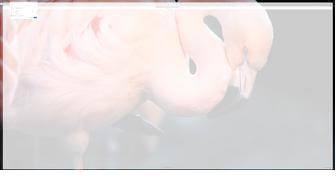 Task type: describe. For each thing, give the bounding box(es) containing it.
buy this
[[3, 53, 6, 54]]

attachment inside button
[[7, 4, 11, 5]]

2 vertical spatial has
[[15, 19, 16, 20]]

harmony for meadow
[[3, 141, 6, 142]]

1 vertical spatial cherish
[[6, 94, 8, 94]]

mb
[[41, 14, 42, 14]]

lush link
[[3, 165, 5, 166]]

glisten for glisten serenity
[[3, 128, 5, 128]]

dreamy link
[[3, 83, 5, 84]]

1 horizontal spatial meadow
[[6, 141, 9, 142]]

aurora solace link
[[3, 35, 7, 36]]

breeze for aurora breeze
[[5, 30, 7, 31]]

aurora down the crystalline radiant "link"
[[5, 66, 7, 67]]

don't include chats
[[23, 19, 29, 20]]

inbox
[[3, 7, 5, 8]]

0 vertical spatial joyful
[[5, 126, 7, 127]]

size list box
[[31, 13, 32, 14]]

again
[[5, 154, 6, 155]]

alert link
[[3, 23, 5, 23]]

aurora bubbles link
[[3, 33, 8, 34]]

looked
[[3, 155, 5, 156]]

government
[[3, 129, 7, 130]]

glisten serenity
[[3, 128, 8, 128]]

create filter
[[37, 22, 41, 22]]

you
[[206, 8, 207, 9]]

none checkbox inside main content
[[4, 6, 5, 7]]

blissful serene link
[[3, 44, 8, 45]]

jubilant velvet link
[[3, 149, 8, 150]]

1 vertical spatial joyful
[[3, 146, 5, 147]]

funday
[[3, 115, 5, 116]]

the
[[15, 10, 16, 11]]

hobbie link
[[3, 145, 5, 145]]

dewdrop dazzle link
[[3, 80, 8, 81]]

lush up 'blissful serene'
[[5, 43, 6, 43]]

euphoria bubbles link
[[3, 101, 8, 102]]

jubilant for jubilant velvet
[[3, 149, 6, 150]]

data for big data
[[4, 40, 6, 40]]

delight link
[[3, 70, 5, 71]]

elixir link
[[3, 87, 5, 88]]

blossom link
[[3, 47, 6, 48]]

fail
[[3, 104, 4, 105]]

include
[[25, 19, 27, 20]]

navigation containing inbox
[[0, 3, 12, 170]]

elixir for the elixir link
[[3, 87, 5, 88]]

0 horizontal spatial cherish
[[3, 60, 5, 60]]

crystalline radiant
[[3, 64, 9, 65]]

lush down "lush" link
[[3, 166, 5, 167]]

glimmer giggles link
[[3, 121, 8, 122]]

clear search image
[[43, 1, 45, 2]]

cascade mirage link
[[3, 57, 8, 57]]

in
[[5, 58, 6, 59]]

words
[[16, 10, 18, 11]]

1 vertical spatial jubilee
[[3, 151, 5, 152]]

Search mail text field
[[14, 1, 42, 2]]

0 vertical spatial jubilee
[[6, 123, 8, 124]]

aurora for aurora whispers
[[3, 36, 5, 37]]

calm
[[3, 55, 5, 56]]

euphoria bubbles
[[3, 101, 8, 102]]

0 horizontal spatial meadow
[[3, 169, 6, 170]]

look
[[216, 8, 217, 9]]

more image
[[9, 6, 10, 7]]

luminary link
[[3, 163, 6, 164]]

ethereal link
[[3, 98, 6, 99]]

size unit list box
[[41, 13, 46, 14]]

enigma cherish link
[[3, 94, 8, 94]]

glimmer jubilee
[[3, 123, 8, 124]]

search.
[[203, 8, 206, 9]]

harmony glisten
[[3, 140, 8, 141]]

glisten joyful link
[[3, 126, 7, 127]]

aurora up moonbeam
[[6, 60, 8, 60]]

awe link
[[3, 38, 4, 39]]

Subject text field
[[19, 8, 46, 9]]

in
[[217, 8, 218, 9]]

0 vertical spatial harmony
[[5, 72, 8, 73]]

have
[[16, 12, 18, 12]]

fun
[[3, 114, 4, 115]]

fall 2023 link
[[3, 106, 6, 107]]

has the words
[[14, 10, 18, 11]]

delight for delight harmony
[[3, 72, 5, 73]]

lush blissful
[[3, 166, 7, 167]]

delight harmony
[[3, 72, 8, 73]]

moonbeam
[[5, 61, 8, 62]]

has attachment inside button
[[6, 4, 11, 5]]

glisten for glisten
[[3, 125, 5, 125]]

glimmer giggles
[[3, 121, 8, 122]]

1 vertical spatial breeze
[[3, 50, 5, 51]]

solace
[[5, 35, 7, 36]]

enigma cherish
[[3, 94, 8, 94]]

aurora up "enchanted" link
[[5, 89, 7, 90]]

aurora for aurora solace
[[3, 35, 5, 36]]

bliss lush
[[3, 43, 6, 43]]

delicious food
[[3, 69, 8, 70]]

1 vertical spatial has attachment
[[15, 19, 20, 20]]

fail link
[[3, 104, 4, 105]]

fall
[[3, 106, 4, 107]]

2 vertical spatial crystalline
[[6, 95, 9, 96]]

enigma for enigma whispers
[[3, 97, 5, 98]]

tranquil for dazzle tranquil
[[5, 67, 8, 68]]

alert
[[3, 23, 5, 23]]

lush down luminary link
[[3, 165, 5, 166]]

enigma crystalline
[[3, 95, 9, 96]]

euphoria link
[[3, 100, 6, 101]]

Date text field
[[33, 15, 45, 16]]

learn more
[[208, 10, 212, 11]]

crystalline link
[[3, 63, 6, 64]]

delicious
[[3, 69, 6, 70]]

lost item
[[3, 157, 6, 158]]

blissful tranquil
[[3, 46, 8, 47]]

crystalline for crystalline link
[[3, 63, 6, 64]]

glisten joyful
[[3, 126, 7, 127]]

euphoria for euphoria link
[[3, 100, 6, 101]]

up
[[5, 112, 6, 113]]

garbage
[[3, 117, 6, 118]]

harmony for glisten
[[3, 140, 6, 141]]

attachments
[[3, 26, 7, 26]]

bubbles link
[[3, 52, 6, 53]]

velvet
[[6, 149, 8, 150]]

cherish aurora
[[3, 60, 8, 60]]

enigma crystalline link
[[3, 95, 9, 96]]

aurora solace
[[3, 35, 7, 36]]

aurora for aurora bubbles
[[3, 33, 5, 34]]

gmail image
[[3, 1, 8, 3]]

radiant
[[7, 64, 9, 65]]

cozy moonbeam
[[3, 61, 8, 62]]

bradley link
[[3, 49, 5, 50]]

jubilant velvet
[[3, 149, 8, 150]]

main content containing has attachment
[[3, 3, 336, 170]]

search mail image
[[13, 1, 14, 2]]

enigma whispers link
[[3, 97, 8, 98]]

glimmer down euphoria bubbles link
[[6, 103, 9, 104]]

chats
[[27, 19, 29, 20]]

glisten for glisten joyful
[[3, 126, 5, 127]]

aurora link
[[3, 29, 5, 30]]



Task type: vqa. For each thing, say whether or not it's contained in the screenshot.
miller in the row
no



Task type: locate. For each thing, give the bounding box(es) containing it.
alcohol link
[[3, 21, 5, 22]]

0 vertical spatial dewdrop
[[3, 78, 6, 79]]

0 vertical spatial cherish
[[3, 60, 5, 60]]

1 your from the left
[[202, 8, 203, 9]]

review
[[8, 26, 10, 26]]

2 vertical spatial delight
[[3, 74, 5, 74]]

lush up jubilant link
[[5, 146, 7, 147]]

sent
[[3, 12, 4, 13]]

data for demographic data
[[8, 75, 9, 76]]

0 vertical spatial bubbles
[[5, 33, 8, 34]]

glimmer jubilee link
[[3, 123, 8, 124]]

euphoria up fail "link"
[[3, 103, 6, 104]]

1 vertical spatial data
[[8, 75, 9, 76]]

2 euphoria from the top
[[3, 101, 6, 102]]

cherish down check in
[[3, 60, 5, 60]]

0 vertical spatial breeze
[[5, 30, 7, 31]]

0 vertical spatial blissful
[[3, 44, 5, 45]]

elixir aurora
[[3, 89, 7, 90]]

messages
[[196, 8, 199, 9]]

data right big
[[4, 40, 6, 40]]

meadow down harmony glisten
[[6, 141, 9, 142]]

0 vertical spatial has attachment
[[6, 4, 11, 5]]

blissful up machine learning
[[5, 166, 7, 167]]

option
[[19, 17, 45, 18]]

1 horizontal spatial attachment
[[17, 19, 20, 20]]

1 vertical spatial dewdrop
[[3, 80, 6, 81]]

breeze for dreamy breeze
[[6, 84, 8, 85]]

0 vertical spatial data
[[4, 40, 6, 40]]

aurora up awe
[[3, 36, 5, 37]]

haven
[[3, 143, 5, 144]]

attachments to review
[[3, 26, 10, 26]]

glimmer link
[[3, 120, 6, 121]]

dreamy down donut 'link'
[[3, 83, 5, 84]]

create filter link
[[36, 21, 42, 23]]

1 elixir from the top
[[3, 87, 5, 88]]

0 horizontal spatial data
[[4, 40, 6, 40]]

glimmer for glimmer giggles
[[3, 121, 6, 122]]

glisten up government link
[[3, 128, 5, 128]]

jubilant down lullaby dazzle link
[[5, 162, 8, 162]]

elixir for elixir aurora
[[3, 89, 5, 90]]

winter-2023 list box
[[19, 17, 46, 18]]

blissful for blissful serene
[[3, 44, 5, 45]]

scheduled
[[3, 13, 7, 14]]

create
[[37, 22, 39, 22]]

&
[[220, 8, 220, 9], [222, 8, 223, 9]]

crystalline down cozy
[[3, 63, 6, 64]]

enigma down enigma cherish link
[[3, 95, 5, 96]]

drafts
[[3, 15, 5, 16]]

enigma down enigma link on the bottom
[[3, 94, 5, 94]]

0 horizontal spatial to
[[7, 26, 8, 26]]

finish
[[3, 109, 5, 110]]

blissful down bliss lush link at the top of page
[[3, 44, 5, 45]]

0 vertical spatial attachment
[[7, 4, 11, 5]]

looked at
[[3, 155, 6, 156]]

aurora down aurora bubbles link on the top of page
[[3, 35, 5, 36]]

delight for delight ocean
[[3, 74, 5, 74]]

dewdrop for dewdrop dazzle
[[3, 80, 6, 81]]

glisten
[[3, 125, 5, 125], [3, 126, 5, 127], [3, 128, 5, 128], [6, 140, 8, 141]]

1 dewdrop from the top
[[3, 78, 6, 79]]

glisten up glisten joyful link
[[3, 125, 5, 125]]

1 vertical spatial blissful
[[3, 46, 5, 47]]

crystalline up the enigma whispers
[[6, 95, 9, 96]]

size operator image
[[31, 13, 32, 14]]

harmony up the ocean
[[5, 72, 8, 73]]

mb option
[[41, 14, 45, 14]]

aurora for aurora breeze
[[3, 30, 5, 31]]

glimmer down glimmer giggles link
[[3, 123, 6, 124]]

enigma up 'ethereal'
[[3, 97, 5, 98]]

Has the words text field
[[19, 10, 46, 11]]

2 dreamy from the top
[[3, 84, 5, 85]]

check in
[[3, 58, 6, 59]]

1 vertical spatial dreamy
[[3, 84, 5, 85]]

glimmer down ger
[[3, 120, 6, 121]]

1 horizontal spatial cherish
[[6, 94, 8, 94]]

october
[[3, 108, 6, 108]]

2 your from the left
[[211, 8, 212, 9]]

aurora down aurora breze
[[3, 33, 5, 34]]

refresh image
[[7, 6, 8, 7]]

1 vertical spatial euphoria
[[3, 101, 6, 102]]

haven link
[[3, 143, 5, 144]]

0 vertical spatial meadow
[[6, 141, 9, 142]]

1 vertical spatial to
[[7, 26, 8, 26]]

inbox link
[[3, 7, 5, 8]]

joyful up serenity
[[5, 126, 7, 127]]

buy this link
[[3, 53, 6, 54]]

2 vertical spatial breeze
[[6, 84, 8, 85]]

0 vertical spatial jubilant
[[3, 148, 6, 149]]

to inside navigation
[[7, 26, 8, 26]]

delight down delicious
[[3, 70, 5, 71]]

search button
[[42, 21, 46, 23]]

glimmer for glimmer link
[[3, 120, 6, 121]]

tranquil up food
[[5, 67, 8, 68]]

3 delight from the top
[[3, 74, 5, 74]]

2 vertical spatial blissful
[[5, 166, 7, 167]]

Doesn't have text field
[[19, 12, 46, 13]]

bubbles for euphoria bubbles
[[6, 101, 8, 102]]

2 & from the left
[[222, 8, 223, 9]]

0 horizontal spatial has
[[6, 4, 7, 5]]

1 vertical spatial bubbles
[[3, 52, 6, 53]]

jubilant down jubilant link
[[3, 149, 6, 150]]

None checkbox
[[4, 6, 5, 7]]

2 lullaby from the top
[[3, 160, 5, 161]]

jubilant for jubilant link
[[3, 148, 6, 149]]

2 dewdrop from the top
[[3, 80, 6, 81]]

harmony up haven
[[3, 141, 6, 142]]

dewdrop for dewdrop link
[[3, 78, 6, 79]]

aurora for aurora breze
[[3, 32, 5, 33]]

yt link
[[3, 27, 4, 28]]

halloween
[[3, 135, 6, 136]]

1 horizontal spatial has
[[14, 10, 15, 11]]

enigma down "enchanted" link
[[3, 92, 5, 93]]

bubbles up "euphoria glimmer"
[[6, 101, 8, 102]]

0 vertical spatial tranquil
[[5, 46, 8, 47]]

lush blissful link
[[3, 166, 7, 167]]

bubbles up buy this link
[[3, 52, 6, 53]]

aurora breze
[[3, 32, 7, 33]]

harmony
[[5, 72, 8, 73], [3, 140, 6, 141], [3, 141, 6, 142]]

1 euphoria from the top
[[3, 100, 6, 101]]

cherish aurora link
[[3, 60, 8, 60]]

0 vertical spatial to
[[215, 8, 216, 9]]

1 delight from the top
[[3, 70, 5, 71]]

2 vertical spatial jubilant
[[5, 162, 8, 162]]

elixir
[[3, 87, 5, 88], [3, 89, 5, 90]]

attachment up more image
[[7, 4, 11, 5]]

whispers down enigma crystalline link
[[5, 97, 8, 98]]

lullaby for lullaby link
[[3, 158, 5, 159]]

aurora breze link
[[3, 32, 7, 33]]

crystalline for crystalline radiant
[[3, 64, 6, 65]]

0 vertical spatial bliss
[[3, 41, 4, 42]]

has attachment down within
[[15, 19, 20, 20]]

euphoria for euphoria glimmer
[[3, 103, 6, 104]]

elixir down the elixir link
[[3, 89, 5, 90]]

1 lullaby from the top
[[3, 158, 5, 159]]

serenity
[[5, 128, 8, 128]]

1 enigma from the top
[[3, 92, 5, 93]]

bubbles up solace
[[5, 33, 8, 34]]

data right demographic
[[8, 75, 9, 76]]

your left search on the right top of page
[[211, 8, 212, 9]]

jubilant down joyful lush link
[[3, 148, 6, 149]]

1 vertical spatial attachment
[[17, 19, 20, 20]]

cozy moonbeam link
[[3, 61, 8, 62]]

0 vertical spatial has
[[6, 4, 7, 5]]

0 horizontal spatial jubilee
[[3, 151, 5, 152]]

has left the
[[14, 10, 15, 11]]

0 horizontal spatial &
[[220, 8, 220, 9]]

lullaby dazzle link
[[3, 160, 7, 161]]

1 day option
[[19, 15, 31, 16]]

1 horizontal spatial has attachment
[[15, 19, 20, 20]]

lullaby for lullaby dazzle
[[3, 160, 5, 161]]

bliss for bliss 'link'
[[3, 41, 4, 42]]

0 vertical spatial whispers
[[5, 36, 8, 37]]

euphoria for euphoria bubbles
[[3, 101, 6, 102]]

has down within
[[15, 19, 16, 20]]

0 vertical spatial lullaby
[[3, 158, 5, 159]]

1 vertical spatial elixir
[[3, 89, 5, 90]]

lullaby for lullaby jubilant
[[3, 162, 5, 162]]

1 horizontal spatial to
[[215, 8, 216, 9]]

main menu image
[[1, 1, 2, 2]]

ocean
[[5, 74, 7, 74]]

1 & from the left
[[220, 8, 220, 9]]

enigma for enigma crystalline
[[3, 95, 5, 96]]

2 vertical spatial lullaby
[[3, 162, 5, 162]]

delight down delight link
[[3, 72, 5, 73]]

1 dreamy from the top
[[3, 83, 5, 84]]

bliss down bliss 'link'
[[3, 43, 4, 43]]

2 bliss from the top
[[3, 43, 4, 43]]

bliss
[[3, 41, 4, 42], [3, 43, 4, 43]]

0 horizontal spatial attachment
[[7, 4, 11, 5]]

2 vertical spatial bubbles
[[6, 101, 8, 102]]

blissful
[[3, 44, 5, 45], [3, 46, 5, 47], [5, 166, 7, 167]]

1 horizontal spatial data
[[8, 75, 9, 76]]

3 lullaby from the top
[[3, 162, 5, 162]]

dreamy for dreamy 'link'
[[3, 83, 5, 84]]

blissful serene
[[3, 44, 8, 45]]

scheduled link
[[3, 13, 7, 14]]

jubilee up later
[[3, 151, 5, 152]]

2 enigma from the top
[[3, 94, 5, 94]]

4 enigma from the top
[[3, 97, 5, 98]]

harmony up harmony meadow
[[3, 140, 6, 141]]

jubilee down giggles
[[6, 123, 8, 124]]

dreamy breeze link
[[3, 84, 8, 85]]

main content
[[3, 3, 336, 170]]

attachment down 1
[[17, 19, 20, 20]]

0 horizontal spatial joyful
[[3, 146, 5, 147]]

learning
[[6, 168, 9, 169]]

lullaby dazzle
[[3, 160, 7, 161]]

2 delight from the top
[[3, 72, 5, 73]]

has inside button
[[6, 4, 7, 5]]

elixir down eerew link
[[3, 87, 5, 88]]

big data
[[3, 40, 6, 40]]

To text field
[[19, 6, 46, 7]]

aurora down the aurora breeze link
[[3, 32, 5, 33]]

blissful for blissful tranquil
[[3, 46, 5, 47]]

0 vertical spatial delight
[[3, 70, 5, 71]]

aurora for aurora link
[[3, 29, 5, 30]]

None search field
[[12, 0, 47, 3]]

to left look
[[215, 8, 216, 9]]

more
[[210, 10, 212, 11]]

option inside winter-2023 list box
[[19, 17, 45, 18]]

2 horizontal spatial has
[[15, 19, 16, 20]]

dewdrop down dessert
[[3, 78, 6, 79]]

day
[[20, 15, 21, 16]]

delight up demographic
[[3, 74, 5, 74]]

blissful up blossom
[[3, 46, 5, 47]]

1 vertical spatial crystalline
[[3, 64, 6, 65]]

no
[[195, 8, 196, 9]]

dreamy for dreamy breeze
[[3, 84, 5, 85]]

2 elixir from the top
[[3, 89, 5, 90]]

has attachment
[[6, 4, 11, 5], [15, 19, 20, 20]]

enigma for enigma cherish
[[3, 94, 5, 94]]

crystalline down crystalline link
[[3, 64, 6, 65]]

meadow down machine
[[3, 169, 6, 170]]

glimmer for glimmer jubilee
[[3, 123, 6, 124]]

1 horizontal spatial &
[[222, 8, 223, 9]]

has attachment up refresh icon
[[6, 4, 11, 5]]

1 horizontal spatial joyful
[[5, 126, 7, 127]]

2 vertical spatial harmony
[[3, 141, 6, 142]]

meadow link
[[3, 169, 6, 170]]

1 horizontal spatial your
[[211, 8, 212, 9]]

dreamy down dreamy 'link'
[[3, 84, 5, 85]]

bubbles
[[5, 33, 8, 34], [3, 52, 6, 53], [6, 101, 8, 102]]

to left review
[[7, 26, 8, 26]]

euphoria down euphoria link
[[3, 101, 6, 102]]

joyful down hobbie
[[3, 146, 5, 147]]

your left the search.
[[202, 8, 203, 9]]

no messages matched your search. you can broaden your search to look in "mail & spam & trash".
[[195, 8, 225, 9]]

1 vertical spatial meadow
[[3, 169, 6, 170]]

0 vertical spatial euphoria
[[3, 100, 6, 101]]

1 vertical spatial jubilant
[[3, 149, 6, 150]]

breze
[[5, 32, 7, 33]]

cherish up enigma crystalline link
[[6, 94, 8, 94]]

has attachment button
[[4, 4, 11, 5]]

0 horizontal spatial your
[[202, 8, 203, 9]]

joyful lush
[[3, 146, 7, 147]]

date within list box
[[19, 15, 32, 16]]

1 vertical spatial tranquil
[[5, 67, 8, 68]]

your
[[202, 8, 203, 9], [211, 8, 212, 9]]

1 vertical spatial lullaby
[[3, 160, 5, 161]]

calm link
[[3, 55, 5, 56]]

3 enigma from the top
[[3, 95, 5, 96]]

1 vertical spatial delight
[[3, 72, 5, 73]]

2 vertical spatial euphoria
[[3, 103, 6, 104]]

whispers for aurora whispers
[[5, 36, 8, 37]]

enigma for enigma link on the bottom
[[3, 92, 5, 93]]

& right "mail
[[220, 8, 220, 9]]

1 vertical spatial has
[[14, 10, 15, 11]]

tranquil for blissful tranquil
[[5, 46, 8, 47]]

snoozed link
[[3, 10, 6, 11]]

bliss for bliss lush
[[3, 43, 4, 43]]

bubbles for aurora bubbles
[[5, 33, 8, 34]]

follow up link
[[3, 112, 6, 113]]

0 vertical spatial dreamy
[[3, 83, 5, 84]]

bliss down big
[[3, 41, 4, 42]]

spam
[[220, 8, 222, 9]]

yt
[[3, 27, 4, 28]]

big data link
[[3, 40, 6, 40]]

broaden your search link
[[208, 8, 215, 9]]

tranquil
[[5, 46, 8, 47], [5, 67, 8, 68]]

From text field
[[19, 4, 46, 5]]

date
[[14, 15, 15, 16]]

bradley
[[3, 49, 5, 50]]

groceries
[[3, 134, 6, 135]]

ethereal
[[3, 98, 6, 99]]

0 vertical spatial crystalline
[[3, 63, 6, 64]]

fun link
[[3, 114, 4, 115]]

glisten up harmony meadow
[[6, 140, 8, 141]]

1 vertical spatial harmony
[[3, 140, 6, 141]]

1 bliss from the top
[[3, 41, 4, 42]]

dessert
[[3, 77, 6, 77]]

navigation
[[0, 3, 12, 170]]

0 vertical spatial elixir
[[3, 87, 5, 88]]

has down gmail image
[[6, 4, 7, 5]]

1 horizontal spatial jubilee
[[6, 123, 8, 124]]

& right the spam
[[222, 8, 223, 9]]

glisten serenity link
[[3, 128, 8, 128]]

tranquil down "serene"
[[5, 46, 8, 47]]

dewdrop down dewdrop link
[[3, 80, 6, 81]]

1 vertical spatial whispers
[[5, 97, 8, 98]]

dessert link
[[3, 77, 6, 77]]

lullaby down lost item
[[3, 158, 5, 159]]

Size value text field
[[33, 13, 39, 14]]

1 vertical spatial bliss
[[3, 43, 4, 43]]

euphoria down 'ethereal'
[[3, 100, 6, 101]]

0 horizontal spatial has attachment
[[6, 4, 11, 5]]

food
[[6, 69, 8, 70]]

giggles
[[6, 121, 8, 122]]

machine learning link
[[3, 168, 9, 169]]

aurora breeze
[[3, 30, 7, 31]]

3 euphoria from the top
[[3, 103, 6, 104]]

aurora down aurora link
[[3, 30, 5, 31]]

cascade
[[3, 57, 6, 57]]

lullaby up luminary
[[3, 162, 5, 162]]

aurora down yt
[[3, 29, 5, 30]]

whispers down solace
[[5, 36, 8, 37]]

delight for delight link
[[3, 70, 5, 71]]

can
[[207, 8, 208, 9]]

whispers for enigma whispers
[[5, 97, 8, 98]]

lullaby down lullaby link
[[3, 160, 5, 161]]

glimmer down glimmer link
[[3, 121, 6, 122]]

glisten up glisten serenity
[[3, 126, 5, 127]]



